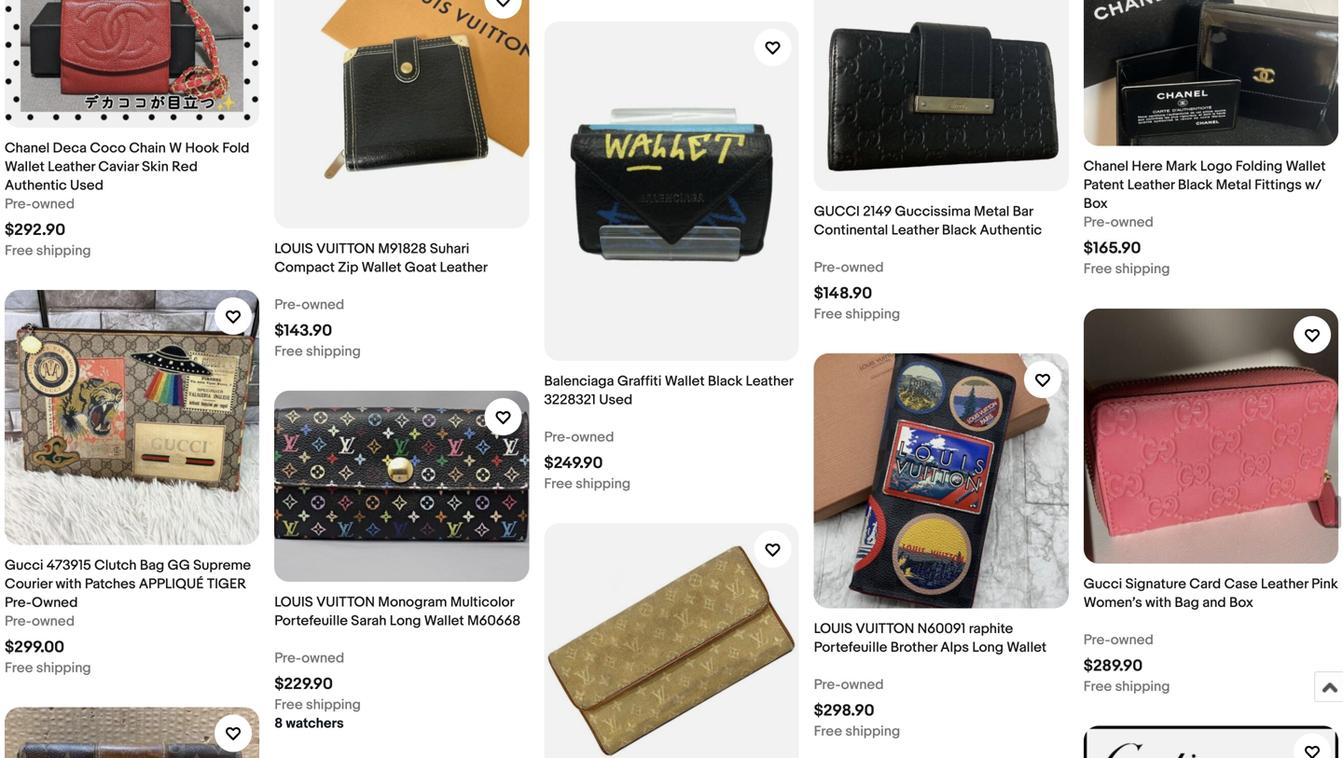Task type: vqa. For each thing, say whether or not it's contained in the screenshot.
Pre- in Pre-owned $148.90 Free shipping
yes



Task type: locate. For each thing, give the bounding box(es) containing it.
vuitton inside louis vuitton n60091 raphite portefeuille brother alps long wallet
[[856, 621, 915, 638]]

2 vertical spatial louis
[[814, 621, 853, 638]]

leather
[[48, 159, 95, 175], [1128, 177, 1175, 194], [892, 222, 939, 239], [440, 259, 488, 276], [746, 373, 794, 390], [1262, 576, 1309, 593]]

Pre-owned text field
[[5, 195, 75, 214], [275, 296, 345, 315], [5, 612, 75, 631], [1084, 631, 1154, 650], [275, 649, 345, 668]]

owned up $289.90
[[1111, 632, 1154, 649]]

1 horizontal spatial metal
[[1217, 177, 1252, 194]]

free shipping text field down $249.90
[[544, 475, 631, 494]]

portefeuille inside louis vuitton monogram multicolor portefeuille sarah long wallet m60668
[[275, 613, 348, 630]]

owned up $143.90
[[302, 297, 345, 314]]

black down mark
[[1179, 177, 1213, 194]]

pre-owned text field up $143.90
[[275, 296, 345, 315]]

appliqué
[[139, 576, 204, 593]]

portefeuille up pre-owned $298.90 free shipping
[[814, 640, 888, 656]]

shipping inside chanel deca coco chain w hook fold wallet leather caviar skin red authentic used pre-owned $292.90 free shipping
[[36, 243, 91, 259]]

wallet
[[1287, 158, 1326, 175], [5, 159, 45, 175], [362, 259, 402, 276], [665, 373, 705, 390], [424, 613, 464, 630], [1007, 640, 1047, 656]]

gucci 473915 clutch bag gg supreme courier with patches appliqué tiger pre-owned pre-owned $299.00 free shipping
[[5, 557, 251, 677]]

gucci
[[5, 557, 43, 574], [1084, 576, 1123, 593]]

clutch
[[94, 557, 137, 574]]

vuitton inside louis vuitton monogram multicolor portefeuille sarah long wallet m60668
[[316, 594, 375, 611]]

shipping down $249.90
[[576, 476, 631, 493]]

pre- up $148.90
[[814, 259, 841, 276]]

long down monogram
[[390, 613, 421, 630]]

multicolor
[[451, 594, 514, 611]]

chanel for $165.90
[[1084, 158, 1129, 175]]

0 vertical spatial authentic
[[5, 177, 67, 194]]

pre- inside chanel here mark logo folding wallet patent leather black metal fittings w/ box pre-owned $165.90 free shipping
[[1084, 214, 1111, 231]]

pre-owned text field up $165.90 text box
[[1084, 213, 1154, 232]]

2 horizontal spatial free shipping text field
[[814, 723, 901, 741]]

owned for $289.90
[[1111, 632, 1154, 649]]

long
[[390, 613, 421, 630], [973, 640, 1004, 656]]

owned inside pre-owned $229.90 free shipping 8 watchers
[[302, 650, 345, 667]]

$143.90
[[275, 322, 332, 341]]

gg
[[168, 557, 190, 574]]

free shipping text field down $299.00 text field
[[5, 659, 91, 678]]

with down 473915 in the left bottom of the page
[[55, 576, 82, 593]]

free inside pre-owned $249.90 free shipping
[[544, 476, 573, 493]]

0 vertical spatial louis
[[275, 241, 313, 258]]

used down graffiti
[[599, 392, 633, 409]]

owned up $229.90 text box
[[302, 650, 345, 667]]

pre-owned text field up $148.90
[[814, 259, 884, 277]]

0 vertical spatial black
[[1179, 177, 1213, 194]]

free
[[5, 243, 33, 259], [1084, 261, 1113, 278], [814, 306, 843, 323], [275, 343, 303, 360], [544, 476, 573, 493], [5, 660, 33, 677], [1084, 679, 1113, 696], [275, 697, 303, 714], [814, 724, 843, 740]]

shipping down $165.90 text box
[[1116, 261, 1171, 278]]

chanel up patent
[[1084, 158, 1129, 175]]

gucci inside gucci 473915 clutch bag gg supreme courier with patches appliqué tiger pre-owned pre-owned $299.00 free shipping
[[5, 557, 43, 574]]

free shipping text field down $165.90 text box
[[1084, 260, 1171, 279]]

1 vertical spatial free shipping text field
[[544, 475, 631, 494]]

1 horizontal spatial portefeuille
[[814, 640, 888, 656]]

wallet up $292.90
[[5, 159, 45, 175]]

0 vertical spatial metal
[[1217, 177, 1252, 194]]

1 vertical spatial used
[[599, 392, 633, 409]]

0 horizontal spatial authentic
[[5, 177, 67, 194]]

free inside pre-owned $289.90 free shipping
[[1084, 679, 1113, 696]]

2 vertical spatial black
[[708, 373, 743, 390]]

shipping for $148.90
[[846, 306, 901, 323]]

pre-owned text field up $249.90
[[544, 428, 614, 447]]

louis for $143.90
[[275, 241, 313, 258]]

free down $298.90
[[814, 724, 843, 740]]

long inside louis vuitton n60091 raphite portefeuille brother alps long wallet
[[973, 640, 1004, 656]]

0 horizontal spatial gucci
[[5, 557, 43, 574]]

with for gucci signature card case leather pink women's with bag and box
[[1146, 595, 1172, 612]]

pre-owned $143.90 free shipping
[[275, 297, 361, 360]]

$229.90
[[275, 675, 333, 695]]

0 vertical spatial free shipping text field
[[5, 242, 91, 260]]

owned inside pre-owned $249.90 free shipping
[[572, 429, 614, 446]]

owned up $165.90 text box
[[1111, 214, 1154, 231]]

1 vertical spatial portefeuille
[[814, 640, 888, 656]]

owned inside the pre-owned $143.90 free shipping
[[302, 297, 345, 314]]

m91828
[[378, 241, 427, 258]]

0 horizontal spatial bag
[[140, 557, 165, 574]]

0 vertical spatial portefeuille
[[275, 613, 348, 630]]

shipping down $299.00 text field
[[36, 660, 91, 677]]

free shipping text field for $165.90
[[1084, 260, 1171, 279]]

wallet down raphite
[[1007, 640, 1047, 656]]

pre- inside pre-owned $298.90 free shipping
[[814, 677, 841, 694]]

with down the signature
[[1146, 595, 1172, 612]]

pre-owned text field up $229.90 text box
[[275, 649, 345, 668]]

pre-
[[5, 196, 32, 213], [1084, 214, 1111, 231], [814, 259, 841, 276], [275, 297, 302, 314], [544, 429, 572, 446], [5, 595, 32, 612], [5, 613, 32, 630], [1084, 632, 1111, 649], [275, 650, 302, 667], [814, 677, 841, 694]]

0 vertical spatial with
[[55, 576, 82, 593]]

1 vertical spatial metal
[[974, 203, 1010, 220]]

owned up $292.90 text field
[[32, 196, 75, 213]]

vuitton up sarah
[[316, 594, 375, 611]]

authentic
[[5, 177, 67, 194], [980, 222, 1043, 239]]

$249.90
[[544, 454, 603, 474]]

1 vertical spatial louis
[[275, 594, 313, 611]]

shipping inside pre-owned $298.90 free shipping
[[846, 724, 901, 740]]

pre- up the $289.90 text box
[[1084, 632, 1111, 649]]

logo
[[1201, 158, 1233, 175]]

gucci
[[814, 203, 860, 220]]

gucci inside gucci signature card case leather pink women's with bag and box
[[1084, 576, 1123, 593]]

1 horizontal spatial box
[[1230, 595, 1254, 612]]

pre-owned text field up $292.90 text field
[[5, 195, 75, 214]]

shipping inside pre-owned $229.90 free shipping 8 watchers
[[306, 697, 361, 714]]

$292.90 text field
[[5, 221, 65, 240]]

0 horizontal spatial long
[[390, 613, 421, 630]]

box
[[1084, 196, 1108, 213], [1230, 595, 1254, 612]]

0 vertical spatial box
[[1084, 196, 1108, 213]]

raphite
[[969, 621, 1014, 638]]

free for $143.90
[[275, 343, 303, 360]]

$299.00
[[5, 638, 64, 658]]

black inside gucci 2149 guccissima metal bar continental leather black authentic
[[942, 222, 977, 239]]

shipping up watchers
[[306, 697, 361, 714]]

2149
[[863, 203, 892, 220]]

leather inside gucci 2149 guccissima metal bar continental leather black authentic
[[892, 222, 939, 239]]

owned for $143.90
[[302, 297, 345, 314]]

shipping down $148.90 text box
[[846, 306, 901, 323]]

used
[[70, 177, 104, 194], [599, 392, 633, 409]]

free down $249.90 text field
[[544, 476, 573, 493]]

free shipping text field down $143.90
[[275, 343, 361, 361]]

pre- up $298.90
[[814, 677, 841, 694]]

suhari
[[430, 241, 470, 258]]

0 vertical spatial chanel
[[5, 140, 50, 157]]

free for $229.90
[[275, 697, 303, 714]]

pre- up $229.90 text box
[[275, 650, 302, 667]]

portefeuille left sarah
[[275, 613, 348, 630]]

hook
[[185, 140, 219, 157]]

owned inside pre-owned $289.90 free shipping
[[1111, 632, 1154, 649]]

2 horizontal spatial black
[[1179, 177, 1213, 194]]

portefeuille inside louis vuitton n60091 raphite portefeuille brother alps long wallet
[[814, 640, 888, 656]]

pre- up the $143.90 text box
[[275, 297, 302, 314]]

w/
[[1306, 177, 1323, 194]]

0 horizontal spatial box
[[1084, 196, 1108, 213]]

free down $165.90 text box
[[1084, 261, 1113, 278]]

authentic inside gucci 2149 guccissima metal bar continental leather black authentic
[[980, 222, 1043, 239]]

gucci up courier
[[5, 557, 43, 574]]

1 horizontal spatial gucci
[[1084, 576, 1123, 593]]

shipping inside pre-owned $249.90 free shipping
[[576, 476, 631, 493]]

louis inside the louis vuitton m91828 suhari compact zip wallet goat leather
[[275, 241, 313, 258]]

1 vertical spatial black
[[942, 222, 977, 239]]

metal inside chanel here mark logo folding wallet patent leather black metal fittings w/ box pre-owned $165.90 free shipping
[[1217, 177, 1252, 194]]

louis inside louis vuitton n60091 raphite portefeuille brother alps long wallet
[[814, 621, 853, 638]]

louis up $229.90
[[275, 594, 313, 611]]

owned up $148.90
[[841, 259, 884, 276]]

free shipping text field for $292.90
[[5, 242, 91, 260]]

0 vertical spatial used
[[70, 177, 104, 194]]

metal down logo
[[1217, 177, 1252, 194]]

1 horizontal spatial with
[[1146, 595, 1172, 612]]

vuitton up zip
[[316, 241, 375, 258]]

black
[[1179, 177, 1213, 194], [942, 222, 977, 239], [708, 373, 743, 390]]

w
[[169, 140, 182, 157]]

0 horizontal spatial with
[[55, 576, 82, 593]]

0 horizontal spatial chanel
[[5, 140, 50, 157]]

box down case
[[1230, 595, 1254, 612]]

0 horizontal spatial black
[[708, 373, 743, 390]]

pre-owned text field for $249.90
[[544, 428, 614, 447]]

chanel inside chanel deca coco chain w hook fold wallet leather caviar skin red authentic used pre-owned $292.90 free shipping
[[5, 140, 50, 157]]

continental
[[814, 222, 889, 239]]

vuitton inside the louis vuitton m91828 suhari compact zip wallet goat leather
[[316, 241, 375, 258]]

$165.90 text field
[[1084, 239, 1142, 259]]

1 horizontal spatial long
[[973, 640, 1004, 656]]

vuitton for $298.90
[[856, 621, 915, 638]]

free shipping text field down $298.90
[[814, 723, 901, 741]]

0 horizontal spatial free shipping text field
[[5, 242, 91, 260]]

courier
[[5, 576, 52, 593]]

1 horizontal spatial free shipping text field
[[544, 475, 631, 494]]

bag left 'gg'
[[140, 557, 165, 574]]

vuitton
[[316, 241, 375, 258], [316, 594, 375, 611], [856, 621, 915, 638]]

louis vuitton m91828 suhari compact zip wallet goat leather
[[275, 241, 488, 276]]

shipping down $292.90
[[36, 243, 91, 259]]

pre-owned text field down owned
[[5, 612, 75, 631]]

0 vertical spatial long
[[390, 613, 421, 630]]

1 horizontal spatial black
[[942, 222, 977, 239]]

louis vuitton n60091 raphite portefeuille brother alps long wallet
[[814, 621, 1047, 656]]

Free shipping text field
[[1084, 260, 1171, 279], [814, 305, 901, 324], [275, 343, 361, 361], [5, 659, 91, 678], [1084, 678, 1171, 696], [275, 696, 361, 715]]

0 horizontal spatial portefeuille
[[275, 613, 348, 630]]

zip
[[338, 259, 359, 276]]

free down the $289.90 text box
[[1084, 679, 1113, 696]]

$148.90
[[814, 284, 873, 304]]

1 vertical spatial box
[[1230, 595, 1254, 612]]

vuitton for $143.90
[[316, 241, 375, 258]]

shipping
[[36, 243, 91, 259], [1116, 261, 1171, 278], [846, 306, 901, 323], [306, 343, 361, 360], [576, 476, 631, 493], [36, 660, 91, 677], [1116, 679, 1171, 696], [306, 697, 361, 714], [846, 724, 901, 740]]

leather inside chanel here mark logo folding wallet patent leather black metal fittings w/ box pre-owned $165.90 free shipping
[[1128, 177, 1175, 194]]

patent
[[1084, 177, 1125, 194]]

chanel deca coco chain w hook fold wallet leather caviar skin red authentic used pre-owned $292.90 free shipping
[[5, 140, 250, 259]]

$299.00 text field
[[5, 638, 64, 658]]

free down $143.90
[[275, 343, 303, 360]]

free shipping text field down $148.90 text box
[[814, 305, 901, 324]]

free shipping text field down $289.90
[[1084, 678, 1171, 696]]

shipping down $298.90
[[846, 724, 901, 740]]

louis up compact on the left of page
[[275, 241, 313, 258]]

$143.90 text field
[[275, 322, 332, 341]]

wallet inside chanel deca coco chain w hook fold wallet leather caviar skin red authentic used pre-owned $292.90 free shipping
[[5, 159, 45, 175]]

gucci up women's
[[1084, 576, 1123, 593]]

caviar
[[98, 159, 139, 175]]

wallet right graffiti
[[665, 373, 705, 390]]

shipping inside pre-owned $289.90 free shipping
[[1116, 679, 1171, 696]]

1 vertical spatial long
[[973, 640, 1004, 656]]

louis
[[275, 241, 313, 258], [275, 594, 313, 611], [814, 621, 853, 638]]

chanel
[[5, 140, 50, 157], [1084, 158, 1129, 175]]

1 vertical spatial with
[[1146, 595, 1172, 612]]

free inside the pre-owned $143.90 free shipping
[[275, 343, 303, 360]]

Free shipping text field
[[5, 242, 91, 260], [544, 475, 631, 494], [814, 723, 901, 741]]

pink
[[1312, 576, 1339, 593]]

owned inside pre-owned $148.90 free shipping
[[841, 259, 884, 276]]

used down caviar
[[70, 177, 104, 194]]

balenciaga
[[544, 373, 615, 390]]

louis inside louis vuitton monogram multicolor portefeuille sarah long wallet m60668
[[275, 594, 313, 611]]

compact
[[275, 259, 335, 276]]

pre-owned text field up $298.90
[[814, 676, 884, 695]]

1 vertical spatial authentic
[[980, 222, 1043, 239]]

free inside pre-owned $229.90 free shipping 8 watchers
[[275, 697, 303, 714]]

black down guccissima
[[942, 222, 977, 239]]

chanel inside chanel here mark logo folding wallet patent leather black metal fittings w/ box pre-owned $165.90 free shipping
[[1084, 158, 1129, 175]]

wallet down m91828
[[362, 259, 402, 276]]

2 vertical spatial vuitton
[[856, 621, 915, 638]]

shipping inside the pre-owned $143.90 free shipping
[[306, 343, 361, 360]]

louis for $298.90
[[814, 621, 853, 638]]

leather inside chanel deca coco chain w hook fold wallet leather caviar skin red authentic used pre-owned $292.90 free shipping
[[48, 159, 95, 175]]

with
[[55, 576, 82, 593], [1146, 595, 1172, 612]]

vuitton up the brother
[[856, 621, 915, 638]]

authentic down bar
[[980, 222, 1043, 239]]

chanel left deca
[[5, 140, 50, 157]]

with inside gucci signature card case leather pink women's with bag and box
[[1146, 595, 1172, 612]]

shipping down $289.90
[[1116, 679, 1171, 696]]

leather inside gucci signature card case leather pink women's with bag and box
[[1262, 576, 1309, 593]]

shipping down $143.90
[[306, 343, 361, 360]]

1 vertical spatial vuitton
[[316, 594, 375, 611]]

authentic up $292.90 text field
[[5, 177, 67, 194]]

shipping for $229.90
[[306, 697, 361, 714]]

473915
[[47, 557, 91, 574]]

bag
[[140, 557, 165, 574], [1175, 595, 1200, 612]]

owned
[[32, 196, 75, 213], [1111, 214, 1154, 231], [841, 259, 884, 276], [302, 297, 345, 314], [572, 429, 614, 446], [32, 613, 75, 630], [1111, 632, 1154, 649], [302, 650, 345, 667], [841, 677, 884, 694]]

pre- up $165.90
[[1084, 214, 1111, 231]]

used inside chanel deca coco chain w hook fold wallet leather caviar skin red authentic used pre-owned $292.90 free shipping
[[70, 177, 104, 194]]

bar
[[1013, 203, 1034, 220]]

pre-owned text field up $289.90
[[1084, 631, 1154, 650]]

1 vertical spatial chanel
[[1084, 158, 1129, 175]]

free inside pre-owned $298.90 free shipping
[[814, 724, 843, 740]]

free shipping text field for $298.90
[[814, 723, 901, 741]]

free inside chanel here mark logo folding wallet patent leather black metal fittings w/ box pre-owned $165.90 free shipping
[[1084, 261, 1113, 278]]

free down $299.00 text field
[[5, 660, 33, 677]]

pre-owned text field for $292.90
[[5, 195, 75, 214]]

deca
[[53, 140, 87, 157]]

owned down owned
[[32, 613, 75, 630]]

free up 8
[[275, 697, 303, 714]]

wallet up w/
[[1287, 158, 1326, 175]]

2 vertical spatial free shipping text field
[[814, 723, 901, 741]]

free shipping text field down $292.90 text field
[[5, 242, 91, 260]]

goat
[[405, 259, 437, 276]]

free shipping text field up watchers
[[275, 696, 361, 715]]

black right graffiti
[[708, 373, 743, 390]]

owned inside gucci 473915 clutch bag gg supreme courier with patches appliqué tiger pre-owned pre-owned $299.00 free shipping
[[32, 613, 75, 630]]

0 horizontal spatial used
[[70, 177, 104, 194]]

pre-owned $289.90 free shipping
[[1084, 632, 1171, 696]]

pre- up $292.90
[[5, 196, 32, 213]]

0 vertical spatial gucci
[[5, 557, 43, 574]]

1 vertical spatial bag
[[1175, 595, 1200, 612]]

long inside louis vuitton monogram multicolor portefeuille sarah long wallet m60668
[[390, 613, 421, 630]]

metal
[[1217, 177, 1252, 194], [974, 203, 1010, 220]]

Pre-owned text field
[[1084, 213, 1154, 232], [814, 259, 884, 277], [544, 428, 614, 447], [814, 676, 884, 695]]

1 horizontal spatial authentic
[[980, 222, 1043, 239]]

free shipping text field for $299.00
[[5, 659, 91, 678]]

$298.90
[[814, 702, 875, 721]]

0 vertical spatial vuitton
[[316, 241, 375, 258]]

owned up $249.90
[[572, 429, 614, 446]]

$229.90 text field
[[275, 675, 333, 695]]

0 horizontal spatial metal
[[974, 203, 1010, 220]]

portefeuille for $229.90
[[275, 613, 348, 630]]

metal left bar
[[974, 203, 1010, 220]]

owned inside pre-owned $298.90 free shipping
[[841, 677, 884, 694]]

louis up pre-owned $298.90 free shipping
[[814, 621, 853, 638]]

free down $148.90 text box
[[814, 306, 843, 323]]

box inside gucci signature card case leather pink women's with bag and box
[[1230, 595, 1254, 612]]

pre-owned $148.90 free shipping
[[814, 259, 901, 323]]

1 vertical spatial gucci
[[1084, 576, 1123, 593]]

1 horizontal spatial bag
[[1175, 595, 1200, 612]]

box down patent
[[1084, 196, 1108, 213]]

owned up $298.90 text box
[[841, 677, 884, 694]]

bag down "card" at right bottom
[[1175, 595, 1200, 612]]

1 horizontal spatial used
[[599, 392, 633, 409]]

0 vertical spatial bag
[[140, 557, 165, 574]]

shipping for $298.90
[[846, 724, 901, 740]]

wallet down monogram
[[424, 613, 464, 630]]

1 horizontal spatial chanel
[[1084, 158, 1129, 175]]

pre-owned text field for $143.90
[[275, 296, 345, 315]]

brother
[[891, 640, 938, 656]]

free down $292.90 text field
[[5, 243, 33, 259]]

free inside pre-owned $148.90 free shipping
[[814, 306, 843, 323]]

pre- up $249.90 text field
[[544, 429, 572, 446]]

with inside gucci 473915 clutch bag gg supreme courier with patches appliqué tiger pre-owned pre-owned $299.00 free shipping
[[55, 576, 82, 593]]

long down raphite
[[973, 640, 1004, 656]]

pre- inside pre-owned $148.90 free shipping
[[814, 259, 841, 276]]

shipping inside pre-owned $148.90 free shipping
[[846, 306, 901, 323]]

portefeuille
[[275, 613, 348, 630], [814, 640, 888, 656]]

owned for $148.90
[[841, 259, 884, 276]]



Task type: describe. For each thing, give the bounding box(es) containing it.
owned for $298.90
[[841, 677, 884, 694]]

shipping inside gucci 473915 clutch bag gg supreme courier with patches appliqué tiger pre-owned pre-owned $299.00 free shipping
[[36, 660, 91, 677]]

free for $148.90
[[814, 306, 843, 323]]

bag inside gucci 473915 clutch bag gg supreme courier with patches appliqué tiger pre-owned pre-owned $299.00 free shipping
[[140, 557, 165, 574]]

wallet inside balenciaga graffiti wallet black leather 3228321 used
[[665, 373, 705, 390]]

wallet inside louis vuitton n60091 raphite portefeuille brother alps long wallet
[[1007, 640, 1047, 656]]

8
[[275, 716, 283, 733]]

folding
[[1236, 158, 1283, 175]]

$298.90 text field
[[814, 702, 875, 721]]

owned inside chanel deca coco chain w hook fold wallet leather caviar skin red authentic used pre-owned $292.90 free shipping
[[32, 196, 75, 213]]

free inside chanel deca coco chain w hook fold wallet leather caviar skin red authentic used pre-owned $292.90 free shipping
[[5, 243, 33, 259]]

authentic inside chanel deca coco chain w hook fold wallet leather caviar skin red authentic used pre-owned $292.90 free shipping
[[5, 177, 67, 194]]

$292.90
[[5, 221, 65, 240]]

supreme
[[193, 557, 251, 574]]

m60668
[[468, 613, 521, 630]]

louis for $229.90
[[275, 594, 313, 611]]

free shipping text field for $289.90
[[1084, 678, 1171, 696]]

vuitton for $229.90
[[316, 594, 375, 611]]

free for $298.90
[[814, 724, 843, 740]]

pre-owned text field for $229.90
[[275, 649, 345, 668]]

gucci for gucci 473915 clutch bag gg supreme courier with patches appliqué tiger pre-owned pre-owned $299.00 free shipping
[[5, 557, 43, 574]]

$249.90 text field
[[544, 454, 603, 474]]

tiger
[[207, 576, 246, 593]]

black inside chanel here mark logo folding wallet patent leather black metal fittings w/ box pre-owned $165.90 free shipping
[[1179, 177, 1213, 194]]

$289.90 text field
[[1084, 657, 1143, 676]]

case
[[1225, 576, 1258, 593]]

pre-owned text field for $298.90
[[814, 676, 884, 695]]

pre-owned $298.90 free shipping
[[814, 677, 901, 740]]

used inside balenciaga graffiti wallet black leather 3228321 used
[[599, 392, 633, 409]]

mark
[[1166, 158, 1198, 175]]

coco
[[90, 140, 126, 157]]

watchers
[[286, 716, 344, 733]]

graffiti
[[618, 373, 662, 390]]

free for $249.90
[[544, 476, 573, 493]]

wallet inside chanel here mark logo folding wallet patent leather black metal fittings w/ box pre-owned $165.90 free shipping
[[1287, 158, 1326, 175]]

shipping for $249.90
[[576, 476, 631, 493]]

pre- inside chanel deca coco chain w hook fold wallet leather caviar skin red authentic used pre-owned $292.90 free shipping
[[5, 196, 32, 213]]

chain
[[129, 140, 166, 157]]

chanel here mark logo folding wallet patent leather black metal fittings w/ box pre-owned $165.90 free shipping
[[1084, 158, 1326, 278]]

owned for $249.90
[[572, 429, 614, 446]]

card
[[1190, 576, 1222, 593]]

free shipping text field for $229.90
[[275, 696, 361, 715]]

leather inside the louis vuitton m91828 suhari compact zip wallet goat leather
[[440, 259, 488, 276]]

8 watchers text field
[[275, 715, 344, 733]]

shipping inside chanel here mark logo folding wallet patent leather black metal fittings w/ box pre-owned $165.90 free shipping
[[1116, 261, 1171, 278]]

free shipping text field for $249.90
[[544, 475, 631, 494]]

pre- inside pre-owned $289.90 free shipping
[[1084, 632, 1111, 649]]

fold
[[222, 140, 250, 157]]

$165.90
[[1084, 239, 1142, 259]]

sarah
[[351, 613, 387, 630]]

pre- inside pre-owned $229.90 free shipping 8 watchers
[[275, 650, 302, 667]]

pre-owned $229.90 free shipping 8 watchers
[[275, 650, 361, 733]]

shipping for $143.90
[[306, 343, 361, 360]]

balenciaga graffiti wallet black leather 3228321 used
[[544, 373, 794, 409]]

pre-owned text field for $165.90
[[1084, 213, 1154, 232]]

3228321
[[544, 392, 596, 409]]

pre- inside the pre-owned $143.90 free shipping
[[275, 297, 302, 314]]

pre- up $299.00 text field
[[5, 613, 32, 630]]

pre-owned text field for $289.90
[[1084, 631, 1154, 650]]

leather inside balenciaga graffiti wallet black leather 3228321 used
[[746, 373, 794, 390]]

$289.90
[[1084, 657, 1143, 676]]

box inside chanel here mark logo folding wallet patent leather black metal fittings w/ box pre-owned $165.90 free shipping
[[1084, 196, 1108, 213]]

metal inside gucci 2149 guccissima metal bar continental leather black authentic
[[974, 203, 1010, 220]]

women's
[[1084, 595, 1143, 612]]

gucci 2149 guccissima metal bar continental leather black authentic
[[814, 203, 1043, 239]]

pre-owned text field for $299.00
[[5, 612, 75, 631]]

red
[[172, 159, 198, 175]]

fittings
[[1255, 177, 1303, 194]]

$148.90 text field
[[814, 284, 873, 304]]

owned inside chanel here mark logo folding wallet patent leather black metal fittings w/ box pre-owned $165.90 free shipping
[[1111, 214, 1154, 231]]

monogram
[[378, 594, 447, 611]]

pre- inside pre-owned $249.90 free shipping
[[544, 429, 572, 446]]

free shipping text field for $148.90
[[814, 305, 901, 324]]

free inside gucci 473915 clutch bag gg supreme courier with patches appliqué tiger pre-owned pre-owned $299.00 free shipping
[[5, 660, 33, 677]]

n60091
[[918, 621, 966, 638]]

free for $289.90
[[1084, 679, 1113, 696]]

pre-owned $249.90 free shipping
[[544, 429, 631, 493]]

and
[[1203, 595, 1227, 612]]

portefeuille for $298.90
[[814, 640, 888, 656]]

guccissima
[[895, 203, 971, 220]]

owned
[[32, 595, 78, 612]]

skin
[[142, 159, 169, 175]]

alps
[[941, 640, 970, 656]]

patches
[[85, 576, 136, 593]]

black inside balenciaga graffiti wallet black leather 3228321 used
[[708, 373, 743, 390]]

owned for $229.90
[[302, 650, 345, 667]]

pre- down courier
[[5, 595, 32, 612]]

gucci for gucci signature card case leather pink women's with bag and box
[[1084, 576, 1123, 593]]

gucci signature card case leather pink women's with bag and box
[[1084, 576, 1339, 612]]

free shipping text field for $143.90
[[275, 343, 361, 361]]

louis vuitton monogram multicolor portefeuille sarah long wallet m60668
[[275, 594, 521, 630]]

wallet inside louis vuitton monogram multicolor portefeuille sarah long wallet m60668
[[424, 613, 464, 630]]

here
[[1132, 158, 1163, 175]]

chanel for owned
[[5, 140, 50, 157]]

shipping for $289.90
[[1116, 679, 1171, 696]]

bag inside gucci signature card case leather pink women's with bag and box
[[1175, 595, 1200, 612]]

pre-owned text field for $148.90
[[814, 259, 884, 277]]

wallet inside the louis vuitton m91828 suhari compact zip wallet goat leather
[[362, 259, 402, 276]]

with for gucci 473915 clutch bag gg supreme courier with patches appliqué tiger pre-owned pre-owned $299.00 free shipping
[[55, 576, 82, 593]]

signature
[[1126, 576, 1187, 593]]



